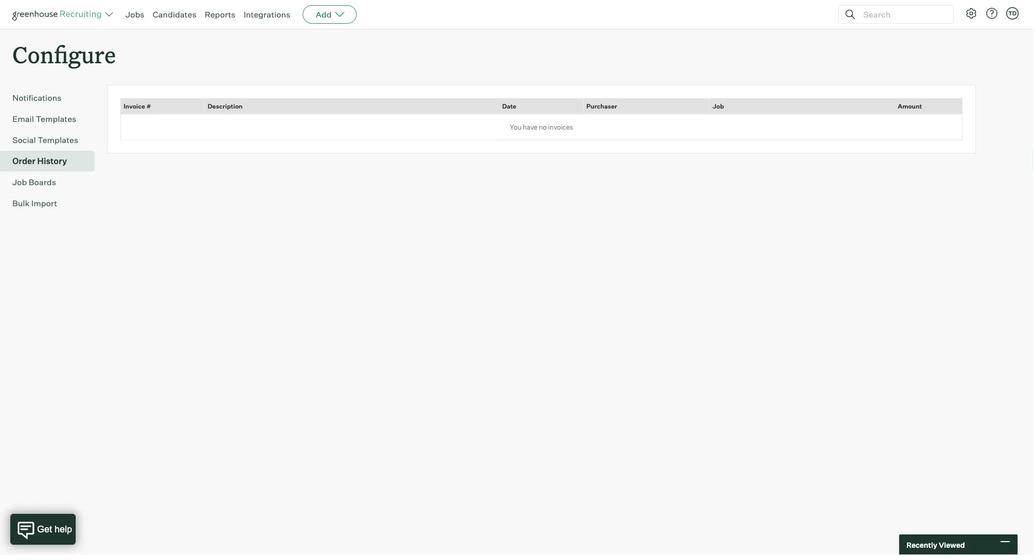 Task type: locate. For each thing, give the bounding box(es) containing it.
job boards link
[[12, 176, 91, 189]]

1 vertical spatial templates
[[38, 135, 78, 145]]

templates inside "link"
[[36, 114, 76, 124]]

you
[[510, 123, 522, 131]]

0 vertical spatial job
[[713, 103, 724, 110]]

job boards
[[12, 177, 56, 188]]

you have no invoices
[[510, 123, 573, 131]]

templates up "history" at the left of the page
[[38, 135, 78, 145]]

have
[[523, 123, 538, 131]]

integrations link
[[244, 9, 290, 20]]

integrations
[[244, 9, 290, 20]]

1 horizontal spatial job
[[713, 103, 724, 110]]

email
[[12, 114, 34, 124]]

Search text field
[[861, 7, 944, 22]]

td button
[[1005, 5, 1021, 22]]

templates
[[36, 114, 76, 124], [38, 135, 78, 145]]

candidates link
[[153, 9, 197, 20]]

jobs link
[[126, 9, 144, 20]]

viewed
[[939, 541, 965, 550]]

0 vertical spatial templates
[[36, 114, 76, 124]]

templates for email templates
[[36, 114, 76, 124]]

templates up "social templates" link
[[36, 114, 76, 124]]

recently
[[907, 541, 938, 550]]

amount
[[898, 103, 922, 110]]

import
[[31, 198, 57, 209]]

description
[[208, 103, 243, 110]]

job
[[713, 103, 724, 110], [12, 177, 27, 188]]

notifications link
[[12, 92, 91, 104]]

boards
[[29, 177, 56, 188]]

bulk import link
[[12, 197, 91, 210]]

order history link
[[12, 155, 91, 167]]

bulk import
[[12, 198, 57, 209]]

td
[[1009, 10, 1017, 17]]

social templates
[[12, 135, 78, 145]]

order
[[12, 156, 36, 166]]

bulk
[[12, 198, 30, 209]]

no
[[539, 123, 547, 131]]

greenhouse recruiting image
[[12, 8, 105, 21]]

add button
[[303, 5, 357, 24]]

social templates link
[[12, 134, 91, 146]]

0 horizontal spatial job
[[12, 177, 27, 188]]

td button
[[1007, 7, 1019, 20]]

1 vertical spatial job
[[12, 177, 27, 188]]

configure image
[[965, 7, 978, 20]]

notifications
[[12, 93, 61, 103]]



Task type: describe. For each thing, give the bounding box(es) containing it.
date
[[502, 103, 517, 110]]

add
[[316, 9, 332, 20]]

purchaser
[[587, 103, 617, 110]]

job for job
[[713, 103, 724, 110]]

invoice
[[124, 103, 145, 110]]

reports
[[205, 9, 236, 20]]

jobs
[[126, 9, 144, 20]]

candidates
[[153, 9, 197, 20]]

job for job boards
[[12, 177, 27, 188]]

configure
[[12, 39, 116, 70]]

invoice #
[[124, 103, 151, 110]]

#
[[146, 103, 151, 110]]

reports link
[[205, 9, 236, 20]]

recently viewed
[[907, 541, 965, 550]]

email templates
[[12, 114, 76, 124]]

history
[[37, 156, 67, 166]]

email templates link
[[12, 113, 91, 125]]

social
[[12, 135, 36, 145]]

templates for social templates
[[38, 135, 78, 145]]

invoices
[[548, 123, 573, 131]]

order history
[[12, 156, 67, 166]]



Task type: vqa. For each thing, say whether or not it's contained in the screenshot.
Order
yes



